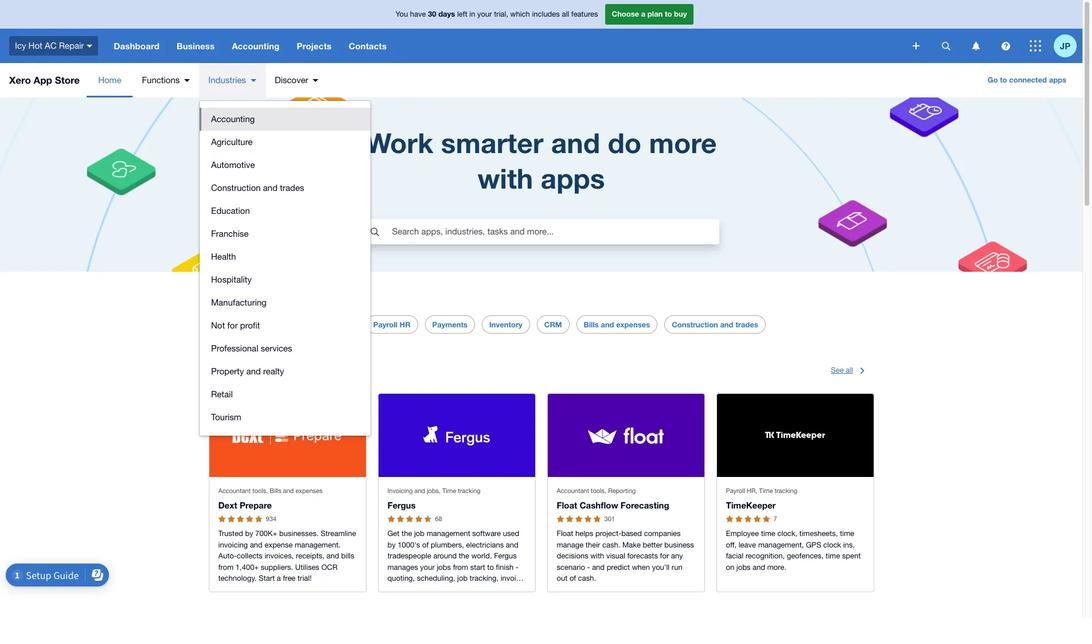 Task type: locate. For each thing, give the bounding box(es) containing it.
2 vertical spatial your
[[450, 597, 465, 606]]

jobs right on
[[737, 564, 751, 572]]

0 vertical spatial payroll
[[373, 320, 398, 330]]

0 vertical spatial the
[[402, 530, 412, 539]]

0 horizontal spatial tools,
[[253, 488, 268, 495]]

1 horizontal spatial bills
[[584, 320, 599, 330]]

on
[[726, 564, 735, 572]]

0 horizontal spatial by
[[245, 530, 253, 539]]

2 jobs from the left
[[737, 564, 751, 572]]

start
[[259, 575, 275, 583]]

1 vertical spatial a
[[277, 575, 281, 583]]

payments
[[432, 320, 468, 330]]

svg image
[[942, 42, 951, 50], [913, 42, 920, 49]]

days
[[439, 9, 455, 19]]

1 vertical spatial for
[[660, 552, 669, 561]]

float
[[557, 500, 578, 511], [557, 530, 574, 539]]

all
[[562, 10, 569, 19], [846, 366, 854, 375]]

from inside get the job management software used by 1000's of plumbers, electricians and tradespeople around the world. fergus manages your jobs from start to finish - quoting, scheduling, job tracking, invoic ing - and integrates with xero to give you a 360 view of how your business is performing.
[[453, 564, 468, 572]]

by left 700k+
[[245, 530, 253, 539]]

xero left app
[[9, 74, 31, 86]]

a inside trusted by 700k+ businesses. streamline invoicing and expense management. auto-collects invoices, receipts, and bills from 1,400+ suppliers. utilises ocr technology. start a free trial!
[[277, 575, 281, 583]]

1 vertical spatial business
[[467, 597, 496, 606]]

business inside float helps project-based companies manage their cash. make better business decisions with visual forecasts for any scenario - and predict when you'll run out of cash.
[[665, 541, 694, 550]]

construction for bottommost construction and trades button
[[672, 320, 718, 330]]

by
[[245, 530, 253, 539], [388, 541, 396, 550]]

float up manage
[[557, 530, 574, 539]]

for up "you'll"
[[660, 552, 669, 561]]

payroll for payroll hr, time tracking timekeeper
[[726, 488, 745, 495]]

1 vertical spatial construction and trades
[[672, 320, 759, 330]]

navigation containing dashboard
[[105, 29, 905, 63]]

1 vertical spatial with
[[591, 552, 605, 561]]

projects button
[[288, 29, 340, 63]]

your right how
[[450, 597, 465, 606]]

1 vertical spatial trades
[[736, 320, 759, 330]]

1 horizontal spatial for
[[660, 552, 669, 561]]

hot
[[28, 41, 42, 50]]

1 horizontal spatial jobs
[[737, 564, 751, 572]]

2 horizontal spatial tracking
[[775, 488, 798, 495]]

with down their
[[591, 552, 605, 561]]

0 vertical spatial bills
[[584, 320, 599, 330]]

icy
[[15, 41, 26, 50]]

1 horizontal spatial payroll
[[726, 488, 745, 495]]

- right ing
[[400, 586, 403, 595]]

1,400+
[[236, 564, 259, 572]]

Work smarter and do more with apps search field
[[0, 98, 1083, 272]]

their
[[586, 541, 601, 550]]

group containing accounting
[[200, 101, 371, 436]]

employee
[[726, 530, 759, 539]]

accountant up cashflow at the bottom right
[[557, 488, 589, 495]]

2 horizontal spatial with
[[591, 552, 605, 561]]

a left 360 at bottom left
[[388, 597, 392, 606]]

float inside accountant tools, reporting float cashflow forecasting
[[557, 500, 578, 511]]

and inside work smarter and do more with apps
[[551, 126, 600, 159]]

1 horizontal spatial a
[[388, 597, 392, 606]]

agriculture button
[[200, 131, 371, 154]]

fergus inside get the job management software used by 1000's of plumbers, electricians and tradespeople around the world. fergus manages your jobs from start to finish - quoting, scheduling, job tracking, invoic ing - and integrates with xero to give you a 360 view of how your business is performing.
[[494, 552, 517, 561]]

1 vertical spatial float
[[557, 530, 574, 539]]

0 vertical spatial fergus
[[388, 500, 416, 511]]

bills
[[584, 320, 599, 330], [270, 488, 282, 495]]

fergus link
[[388, 500, 416, 511]]

fergus up the finish
[[494, 552, 517, 561]]

your right the "in"
[[478, 10, 492, 19]]

1 tools, from the left
[[253, 488, 268, 495]]

by down get at the bottom left of page
[[388, 541, 396, 550]]

tracking
[[236, 320, 265, 330], [458, 488, 481, 495], [775, 488, 798, 495]]

1 float from the top
[[557, 500, 578, 511]]

for right not
[[227, 321, 238, 331]]

1 vertical spatial bills
[[270, 488, 282, 495]]

0 vertical spatial trades
[[280, 183, 304, 193]]

0 horizontal spatial all
[[562, 10, 569, 19]]

dext prepare logo image
[[233, 427, 342, 446]]

0 horizontal spatial construction and trades
[[211, 183, 304, 193]]

job up the "1000's"
[[414, 530, 425, 539]]

all left features
[[562, 10, 569, 19]]

business up any
[[665, 541, 694, 550]]

0 horizontal spatial fergus
[[388, 500, 416, 511]]

fergus inside invoicing and jobs, time tracking fergus
[[388, 500, 416, 511]]

with down smarter
[[478, 162, 533, 195]]

geofences,
[[787, 552, 824, 561]]

menu
[[87, 63, 328, 98]]

which
[[511, 10, 530, 19]]

from left 'start'
[[453, 564, 468, 572]]

you
[[512, 586, 524, 595]]

fergus down invoicing
[[388, 500, 416, 511]]

trusted by 700k+ businesses. streamline invoicing and expense management. auto-collects invoices, receipts, and bills from 1,400+ suppliers. utilises ocr technology. start a free trial!
[[218, 530, 356, 583]]

0 vertical spatial for
[[227, 321, 238, 331]]

project-
[[596, 530, 622, 539]]

301
[[605, 516, 615, 523]]

payroll inside payroll hr, time tracking timekeeper
[[726, 488, 745, 495]]

0 horizontal spatial with
[[455, 586, 468, 595]]

0 vertical spatial job
[[414, 530, 425, 539]]

hospitality button
[[200, 269, 371, 292]]

accountant inside accountant tools, bills and expenses dext prepare
[[218, 488, 251, 495]]

1 horizontal spatial apps
[[541, 162, 605, 195]]

of right the out
[[570, 575, 576, 583]]

tools, up cashflow at the bottom right
[[591, 488, 607, 495]]

how
[[434, 597, 448, 606]]

predict
[[607, 564, 630, 572]]

tracking up 7
[[775, 488, 798, 495]]

cash.
[[603, 541, 621, 550], [578, 575, 596, 583]]

0 horizontal spatial tracking
[[236, 320, 265, 330]]

cash. down the project-
[[603, 541, 621, 550]]

get the job management software used by 1000's of plumbers, electricians and tradespeople around the world. fergus manages your jobs from start to finish - quoting, scheduling, job tracking, invoic ing - and integrates with xero to give you a 360 view of how your business is performing.
[[388, 530, 524, 617]]

view
[[408, 597, 423, 606]]

1 vertical spatial by
[[388, 541, 396, 550]]

2 vertical spatial a
[[388, 597, 392, 606]]

0 horizontal spatial payroll
[[373, 320, 398, 330]]

1 horizontal spatial construction and trades
[[672, 320, 759, 330]]

2 vertical spatial with
[[455, 586, 468, 595]]

not for profit
[[211, 321, 260, 331]]

2 tools, from the left
[[591, 488, 607, 495]]

business inside get the job management software used by 1000's of plumbers, electricians and tradespeople around the world. fergus manages your jobs from start to finish - quoting, scheduling, job tracking, invoic ing - and integrates with xero to give you a 360 view of how your business is performing.
[[467, 597, 496, 606]]

float left cashflow at the bottom right
[[557, 500, 578, 511]]

list box
[[200, 101, 371, 436]]

time right jobs,
[[443, 488, 456, 495]]

from
[[218, 564, 234, 572], [453, 564, 468, 572]]

recognition,
[[746, 552, 785, 561]]

0 horizontal spatial expenses
[[296, 488, 323, 495]]

when
[[632, 564, 650, 572]]

construction
[[211, 183, 261, 193], [672, 320, 718, 330]]

0 vertical spatial all
[[562, 10, 569, 19]]

any
[[671, 552, 683, 561]]

and inside button
[[601, 320, 614, 330]]

health button
[[200, 246, 371, 269]]

construction and trades inside button
[[211, 183, 304, 193]]

tools, inside accountant tools, reporting float cashflow forecasting
[[591, 488, 607, 495]]

scheduling,
[[417, 575, 455, 583]]

accountant inside accountant tools, reporting float cashflow forecasting
[[557, 488, 589, 495]]

0 horizontal spatial from
[[218, 564, 234, 572]]

timekeeper app logo image
[[760, 426, 831, 446]]

payroll left hr,
[[726, 488, 745, 495]]

bills up prepare
[[270, 488, 282, 495]]

0 horizontal spatial bills
[[270, 488, 282, 495]]

fergus
[[388, 500, 416, 511], [494, 552, 517, 561]]

banner
[[0, 0, 1083, 63]]

1 from from the left
[[218, 564, 234, 572]]

cash. down scenario
[[578, 575, 596, 583]]

have
[[410, 10, 426, 19]]

and inside button
[[246, 367, 261, 376]]

go
[[988, 75, 998, 84]]

hr,
[[747, 488, 758, 495]]

1 vertical spatial the
[[459, 552, 469, 561]]

0 vertical spatial cash.
[[603, 541, 621, 550]]

jobs
[[437, 564, 451, 572], [737, 564, 751, 572]]

with right "integrates"
[[455, 586, 468, 595]]

1 horizontal spatial tracking
[[458, 488, 481, 495]]

0 horizontal spatial accountant
[[218, 488, 251, 495]]

projects
[[297, 41, 332, 51]]

group
[[200, 101, 371, 436]]

0 vertical spatial a
[[642, 9, 646, 19]]

1 vertical spatial payroll
[[726, 488, 745, 495]]

0 horizontal spatial business
[[467, 597, 496, 606]]

time down 7
[[761, 530, 776, 539]]

float inside float helps project-based companies manage their cash. make better business decisions with visual forecasts for any scenario - and predict when you'll run out of cash.
[[557, 530, 574, 539]]

1 vertical spatial expenses
[[296, 488, 323, 495]]

accountant up dext
[[218, 488, 251, 495]]

time tracking
[[216, 320, 265, 330]]

0 vertical spatial business
[[665, 541, 694, 550]]

1 horizontal spatial by
[[388, 541, 396, 550]]

payroll inside button
[[373, 320, 398, 330]]

automotive
[[211, 160, 255, 170]]

0 horizontal spatial for
[[227, 321, 238, 331]]

1 horizontal spatial all
[[846, 366, 854, 375]]

your up the scheduling,
[[420, 564, 435, 572]]

business left the is
[[467, 597, 496, 606]]

1 vertical spatial your
[[420, 564, 435, 572]]

all right see
[[846, 366, 854, 375]]

jobs down around
[[437, 564, 451, 572]]

job left tracking,
[[457, 575, 468, 583]]

1 horizontal spatial xero
[[470, 586, 486, 595]]

time right hr,
[[759, 488, 773, 495]]

0 horizontal spatial xero
[[9, 74, 31, 86]]

2 from from the left
[[453, 564, 468, 572]]

with inside get the job management software used by 1000's of plumbers, electricians and tradespeople around the world. fergus manages your jobs from start to finish - quoting, scheduling, job tracking, invoic ing - and integrates with xero to give you a 360 view of how your business is performing.
[[455, 586, 468, 595]]

0 horizontal spatial time
[[216, 320, 234, 330]]

you
[[396, 10, 408, 19]]

a left free
[[277, 575, 281, 583]]

used
[[503, 530, 520, 539]]

apps inside go to connected apps link
[[1049, 75, 1067, 84]]

2 horizontal spatial trades
[[736, 320, 759, 330]]

2 horizontal spatial apps
[[1049, 75, 1067, 84]]

xero down tracking,
[[470, 586, 486, 595]]

payroll left hr
[[373, 320, 398, 330]]

1 vertical spatial accounting
[[211, 114, 255, 124]]

0 vertical spatial construction and trades button
[[200, 177, 371, 200]]

1 horizontal spatial accountant
[[557, 488, 589, 495]]

accountant for dext prepare
[[218, 488, 251, 495]]

fergus app logo image
[[424, 426, 490, 446]]

0 horizontal spatial a
[[277, 575, 281, 583]]

2 vertical spatial trades
[[310, 365, 339, 377]]

popular
[[209, 293, 245, 305]]

1 horizontal spatial construction and trades button
[[672, 316, 759, 334]]

time up ins,
[[840, 530, 855, 539]]

from inside trusted by 700k+ businesses. streamline invoicing and expense management. auto-collects invoices, receipts, and bills from 1,400+ suppliers. utilises ocr technology. start a free trial!
[[218, 564, 234, 572]]

franchise button
[[200, 223, 371, 246]]

the left world.
[[459, 552, 469, 561]]

all inside see all link
[[846, 366, 854, 375]]

0 vertical spatial apps
[[1049, 75, 1067, 84]]

1 horizontal spatial tools,
[[591, 488, 607, 495]]

banner containing jp
[[0, 0, 1083, 63]]

1 horizontal spatial expenses
[[616, 320, 650, 330]]

2 float from the top
[[557, 530, 574, 539]]

svg image
[[1030, 40, 1042, 52], [972, 42, 980, 50], [1002, 42, 1010, 50], [87, 45, 93, 47]]

2 vertical spatial apps
[[342, 365, 365, 377]]

2 horizontal spatial your
[[478, 10, 492, 19]]

discover
[[275, 75, 308, 85]]

crm
[[545, 320, 562, 330]]

list box containing accounting
[[200, 101, 371, 436]]

of right the "1000's"
[[422, 541, 429, 550]]

1 accountant from the left
[[218, 488, 251, 495]]

more
[[649, 126, 717, 159]]

to left give
[[488, 586, 494, 595]]

0 vertical spatial your
[[478, 10, 492, 19]]

1 horizontal spatial with
[[478, 162, 533, 195]]

performing.
[[388, 608, 426, 617]]

1 horizontal spatial time
[[443, 488, 456, 495]]

of left how
[[425, 597, 432, 606]]

time left the "profit"
[[216, 320, 234, 330]]

1 vertical spatial job
[[457, 575, 468, 583]]

the up the "1000's"
[[402, 530, 412, 539]]

1 jobs from the left
[[437, 564, 451, 572]]

- right scenario
[[587, 564, 590, 572]]

0 vertical spatial construction and trades
[[211, 183, 304, 193]]

from down auto-
[[218, 564, 234, 572]]

expenses
[[616, 320, 650, 330], [296, 488, 323, 495]]

dext prepare link
[[218, 500, 272, 511]]

accounting up agriculture
[[211, 114, 255, 124]]

0 vertical spatial float
[[557, 500, 578, 511]]

navigation
[[105, 29, 905, 63]]

see
[[831, 366, 844, 375]]

health
[[211, 252, 236, 262]]

bills and expenses
[[584, 320, 650, 330]]

0 horizontal spatial your
[[420, 564, 435, 572]]

by inside get the job management software used by 1000's of plumbers, electricians and tradespeople around the world. fergus manages your jobs from start to finish - quoting, scheduling, job tracking, invoic ing - and integrates with xero to give you a 360 view of how your business is performing.
[[388, 541, 396, 550]]

accountant tools, reporting float cashflow forecasting
[[557, 488, 670, 511]]

property and realty button
[[200, 360, 371, 383]]

0 vertical spatial accounting
[[232, 41, 280, 51]]

to right go
[[1000, 75, 1008, 84]]

time
[[216, 320, 234, 330], [443, 488, 456, 495], [759, 488, 773, 495]]

services
[[261, 344, 292, 354]]

tracking inside payroll hr, time tracking timekeeper
[[775, 488, 798, 495]]

bills inside accountant tools, bills and expenses dext prepare
[[270, 488, 282, 495]]

1 horizontal spatial the
[[459, 552, 469, 561]]

1 vertical spatial fergus
[[494, 552, 517, 561]]

1 horizontal spatial trades
[[310, 365, 339, 377]]

apps inside work smarter and do more with apps
[[541, 162, 605, 195]]

tools, inside accountant tools, bills and expenses dext prepare
[[253, 488, 268, 495]]

plumbers,
[[431, 541, 464, 550]]

tracking up professional services
[[236, 320, 265, 330]]

a
[[642, 9, 646, 19], [277, 575, 281, 583], [388, 597, 392, 606]]

1 vertical spatial cash.
[[578, 575, 596, 583]]

a left the plan
[[642, 9, 646, 19]]

professional services
[[211, 344, 292, 354]]

ing
[[388, 586, 398, 595]]

svg image inside icy hot ac repair popup button
[[87, 45, 93, 47]]

2 horizontal spatial time
[[759, 488, 773, 495]]

accounting up industries popup button in the left top of the page
[[232, 41, 280, 51]]

2 accountant from the left
[[557, 488, 589, 495]]

bills right crm
[[584, 320, 599, 330]]

1 horizontal spatial svg image
[[942, 42, 951, 50]]

trial,
[[494, 10, 508, 19]]

invoicing and jobs, time tracking fergus
[[388, 488, 481, 511]]

tools, up prepare
[[253, 488, 268, 495]]

go to connected apps
[[988, 75, 1067, 84]]

- right the finish
[[516, 564, 519, 572]]

construction and trades
[[211, 183, 304, 193], [672, 320, 759, 330]]

1 vertical spatial all
[[846, 366, 854, 375]]

0 horizontal spatial construction
[[211, 183, 261, 193]]

0 vertical spatial construction
[[211, 183, 261, 193]]

accountant
[[218, 488, 251, 495], [557, 488, 589, 495]]

2 horizontal spatial -
[[587, 564, 590, 572]]

tracking right jobs,
[[458, 488, 481, 495]]

1 horizontal spatial construction
[[672, 320, 718, 330]]



Task type: vqa. For each thing, say whether or not it's contained in the screenshot.


Task type: describe. For each thing, give the bounding box(es) containing it.
tools, for float
[[591, 488, 607, 495]]

timesheets,
[[800, 530, 838, 539]]

ins,
[[844, 541, 855, 550]]

0 horizontal spatial apps
[[342, 365, 365, 377]]

tracking,
[[470, 575, 499, 583]]

trades for construction and trades button to the left
[[280, 183, 304, 193]]

with inside work smarter and do more with apps
[[478, 162, 533, 195]]

0 horizontal spatial construction and trades button
[[200, 177, 371, 200]]

suppliers.
[[261, 564, 293, 572]]

profit
[[240, 321, 260, 331]]

off,
[[726, 541, 737, 550]]

you have 30 days left in your trial, which includes all features
[[396, 9, 598, 19]]

float cashflow forecasting app logo image
[[587, 426, 666, 446]]

start
[[470, 564, 485, 572]]

contacts
[[349, 41, 387, 51]]

home button
[[87, 63, 133, 98]]

jobs inside get the job management software used by 1000's of plumbers, electricians and tradespeople around the world. fergus manages your jobs from start to finish - quoting, scheduling, job tracking, invoic ing - and integrates with xero to give you a 360 view of how your business is performing.
[[437, 564, 451, 572]]

expenses inside accountant tools, bills and expenses dext prepare
[[296, 488, 323, 495]]

tracking inside button
[[236, 320, 265, 330]]

0 horizontal spatial the
[[402, 530, 412, 539]]

0 horizontal spatial -
[[400, 586, 403, 595]]

out
[[557, 575, 568, 583]]

industries button
[[199, 63, 266, 98]]

around
[[434, 552, 457, 561]]

and inside invoicing and jobs, time tracking fergus
[[415, 488, 425, 495]]

bills inside bills and expenses button
[[584, 320, 599, 330]]

your inside you have 30 days left in your trial, which includes all features
[[478, 10, 492, 19]]

quoting,
[[388, 575, 415, 583]]

time inside button
[[216, 320, 234, 330]]

jp button
[[1054, 29, 1083, 63]]

see all
[[831, 366, 854, 375]]

get
[[388, 530, 400, 539]]

0 vertical spatial of
[[422, 541, 429, 550]]

Search apps, industries, tasks and more... field
[[391, 221, 719, 243]]

construction for construction and trades button to the left
[[211, 183, 261, 193]]

repair
[[59, 41, 84, 50]]

0 horizontal spatial job
[[414, 530, 425, 539]]

app
[[34, 74, 52, 86]]

bills and expenses button
[[584, 316, 650, 334]]

visual
[[607, 552, 626, 561]]

menu containing home
[[87, 63, 328, 98]]

retail
[[211, 390, 233, 399]]

and inside employee time clock, timesheets, time off, leave management, gps clock ins, facial recognition, geofences, time spent on jobs and more.
[[753, 564, 766, 572]]

education
[[211, 206, 250, 216]]

make
[[623, 541, 641, 550]]

manage
[[557, 541, 584, 550]]

spent
[[842, 552, 861, 561]]

360
[[394, 597, 406, 606]]

payroll for payroll hr
[[373, 320, 398, 330]]

industries
[[209, 75, 246, 85]]

float helps project-based companies manage their cash. make better business decisions with visual forecasts for any scenario - and predict when you'll run out of cash.
[[557, 530, 694, 583]]

time down clock in the right of the page
[[826, 552, 840, 561]]

7
[[774, 516, 777, 523]]

categories
[[268, 293, 317, 305]]

employee time clock, timesheets, time off, leave management, gps clock ins, facial recognition, geofences, time spent on jobs and more.
[[726, 530, 861, 572]]

contacts button
[[340, 29, 396, 63]]

functions
[[142, 75, 180, 85]]

plan
[[648, 9, 663, 19]]

payroll hr button
[[373, 316, 411, 334]]

professional
[[211, 344, 258, 354]]

prepare
[[240, 500, 272, 511]]

float cashflow forecasting link
[[557, 500, 670, 511]]

0 horizontal spatial cash.
[[578, 575, 596, 583]]

2 vertical spatial of
[[425, 597, 432, 606]]

accountant for float cashflow forecasting
[[557, 488, 589, 495]]

700k+
[[255, 530, 277, 539]]

to left buy
[[665, 9, 672, 19]]

0 vertical spatial xero
[[9, 74, 31, 86]]

1 horizontal spatial job
[[457, 575, 468, 583]]

agriculture
[[211, 137, 253, 147]]

68
[[435, 516, 442, 523]]

1 horizontal spatial cash.
[[603, 541, 621, 550]]

leave
[[739, 541, 756, 550]]

time inside invoicing and jobs, time tracking fergus
[[443, 488, 456, 495]]

helps
[[576, 530, 594, 539]]

accounting inside dropdown button
[[232, 41, 280, 51]]

with inside float helps project-based companies manage their cash. make better business decisions with visual forecasts for any scenario - and predict when you'll run out of cash.
[[591, 552, 605, 561]]

property
[[211, 367, 244, 376]]

for inside float helps project-based companies manage their cash. make better business decisions with visual forecasts for any scenario - and predict when you'll run out of cash.
[[660, 552, 669, 561]]

time inside payroll hr, time tracking timekeeper
[[759, 488, 773, 495]]

finish
[[496, 564, 514, 572]]

construction and trades for bottommost construction and trades button
[[672, 320, 759, 330]]

a inside get the job management software used by 1000's of plumbers, electricians and tradespeople around the world. fergus manages your jobs from start to finish - quoting, scheduling, job tracking, invoic ing - and integrates with xero to give you a 360 view of how your business is performing.
[[388, 597, 392, 606]]

forecasting
[[621, 500, 670, 511]]

icy hot ac repair
[[15, 41, 84, 50]]

1000's
[[398, 541, 420, 550]]

management,
[[759, 541, 804, 550]]

2 horizontal spatial a
[[642, 9, 646, 19]]

property and realty
[[211, 367, 284, 376]]

auto-
[[218, 552, 237, 561]]

give
[[496, 586, 510, 595]]

companies
[[644, 530, 681, 539]]

clock
[[824, 541, 842, 550]]

you'll
[[652, 564, 670, 572]]

0 horizontal spatial svg image
[[913, 42, 920, 49]]

30
[[428, 9, 437, 19]]

xero app store
[[9, 74, 80, 86]]

accounting inside button
[[211, 114, 255, 124]]

to right 'start'
[[487, 564, 494, 572]]

xero inside get the job management software used by 1000's of plumbers, electricians and tradespeople around the world. fergus manages your jobs from start to finish - quoting, scheduling, job tracking, invoic ing - and integrates with xero to give you a 360 view of how your business is performing.
[[470, 586, 486, 595]]

go to connected apps link
[[981, 71, 1074, 90]]

- inside float helps project-based companies manage their cash. make better business decisions with visual forecasts for any scenario - and predict when you'll run out of cash.
[[587, 564, 590, 572]]

trades for bottommost construction and trades button
[[736, 320, 759, 330]]

management.
[[295, 541, 341, 550]]

discover button
[[266, 63, 328, 98]]

expenses inside button
[[616, 320, 650, 330]]

1 horizontal spatial -
[[516, 564, 519, 572]]

invoicing
[[388, 488, 413, 495]]

connected
[[1010, 75, 1047, 84]]

for inside button
[[227, 321, 238, 331]]

integrates
[[419, 586, 452, 595]]

jobs inside employee time clock, timesheets, time off, leave management, gps clock ins, facial recognition, geofences, time spent on jobs and more.
[[737, 564, 751, 572]]

trusted
[[218, 530, 243, 539]]

choose
[[612, 9, 639, 19]]

more.
[[768, 564, 787, 572]]

store
[[55, 74, 80, 86]]

tracking inside invoicing and jobs, time tracking fergus
[[458, 488, 481, 495]]

work smarter and do more with apps
[[366, 126, 717, 195]]

1 horizontal spatial your
[[450, 597, 465, 606]]

streamline
[[321, 530, 356, 539]]

accounting button
[[200, 108, 371, 131]]

forecasts
[[628, 552, 658, 561]]

by inside trusted by 700k+ businesses. streamline invoicing and expense management. auto-collects invoices, receipts, and bills from 1,400+ suppliers. utilises ocr technology. start a free trial!
[[245, 530, 253, 539]]

and inside float helps project-based companies manage their cash. make better business decisions with visual forecasts for any scenario - and predict when you'll run out of cash.
[[592, 564, 605, 572]]

expense
[[265, 541, 293, 550]]

manufacturing
[[211, 298, 267, 308]]

invoices,
[[265, 552, 294, 561]]

dashboard link
[[105, 29, 168, 63]]

all inside you have 30 days left in your trial, which includes all features
[[562, 10, 569, 19]]

inventory
[[490, 320, 523, 330]]

construction and trades for construction and trades button to the left
[[211, 183, 304, 193]]

includes
[[532, 10, 560, 19]]

hr
[[400, 320, 411, 330]]

and inside accountant tools, bills and expenses dext prepare
[[283, 488, 294, 495]]

invoic
[[501, 575, 523, 583]]

tourism
[[211, 413, 241, 422]]

smarter
[[441, 126, 544, 159]]

of inside float helps project-based companies manage their cash. make better business decisions with visual forecasts for any scenario - and predict when you'll run out of cash.
[[570, 575, 576, 583]]

navigation inside "banner"
[[105, 29, 905, 63]]

tools, for and
[[253, 488, 268, 495]]

1 vertical spatial construction and trades button
[[672, 316, 759, 334]]

top construction and trades apps
[[209, 365, 365, 377]]

934
[[266, 516, 277, 523]]



